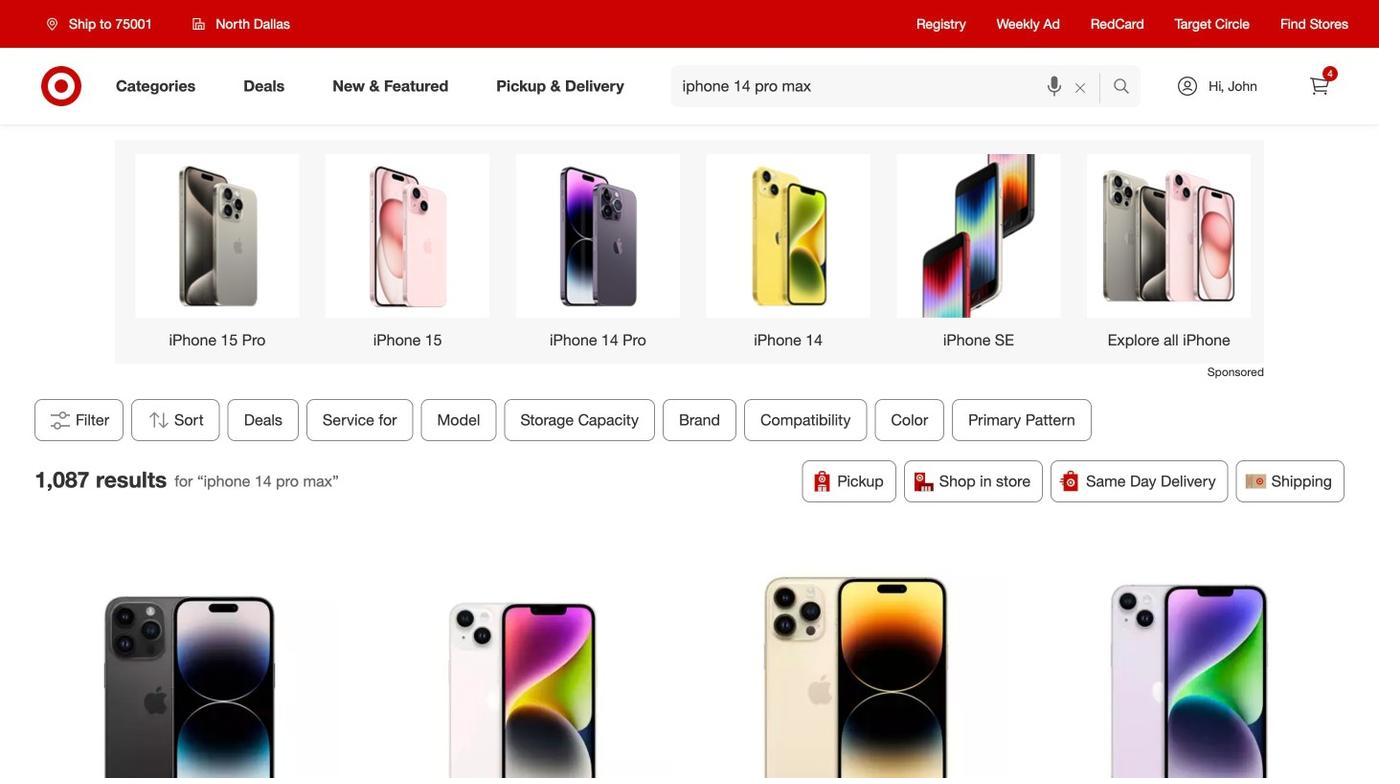 Task type: describe. For each thing, give the bounding box(es) containing it.
What can we help you find? suggestions appear below search field
[[671, 65, 1118, 107]]



Task type: vqa. For each thing, say whether or not it's contained in the screenshot.
Apple iPhone 14 Plus image
yes



Task type: locate. For each thing, give the bounding box(es) containing it.
advertisement element
[[115, 140, 1265, 364]]

apple iphone 14 pro max image
[[708, 545, 1004, 779], [708, 545, 1004, 779]]

apple iphone 14 image
[[375, 545, 671, 779], [375, 545, 671, 779]]

apple iphone 14 plus image
[[1042, 545, 1338, 779], [1042, 545, 1338, 779]]

apple iphone 14 pro image
[[42, 545, 338, 779], [42, 545, 338, 779]]



